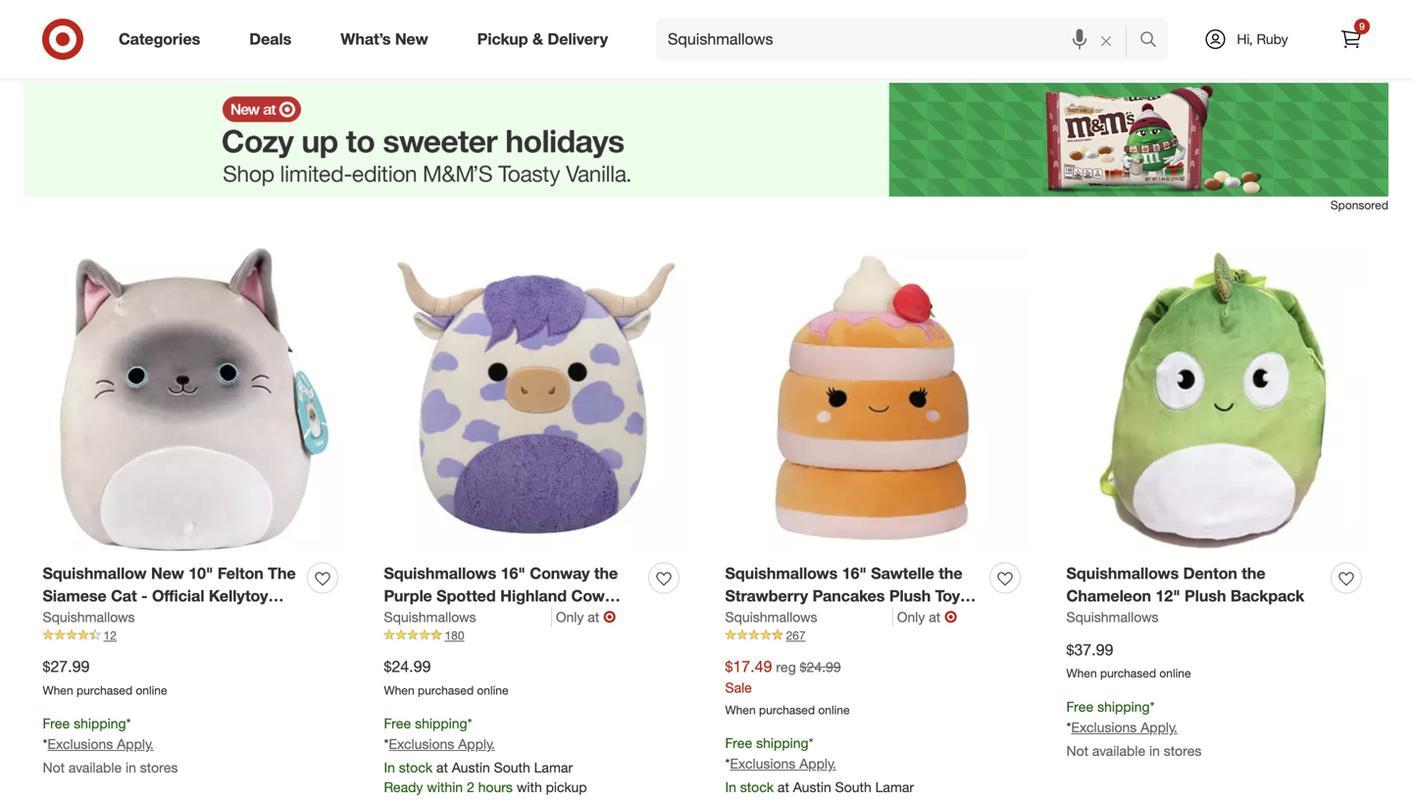 Task type: vqa. For each thing, say whether or not it's contained in the screenshot.
middle THE 'MATCHING'
no



Task type: locate. For each thing, give the bounding box(es) containing it.
toy inside squishmallows 16" sawtelle the strawberry pancakes plush toy (target exclusive)
[[936, 587, 961, 606]]

$24.99 inside $24.99 when purchased online
[[384, 657, 431, 676]]

to
[[77, 35, 88, 50], [419, 35, 430, 50], [760, 35, 771, 50], [1102, 35, 1113, 50]]

267 link
[[726, 627, 1029, 645]]

purchased down $37.99
[[1101, 666, 1157, 681]]

squishmallows 16" sawtelle the strawberry pancakes plush toy (target exclusive) image
[[726, 248, 1029, 552], [726, 248, 1029, 552]]

0 horizontal spatial in
[[384, 759, 395, 777]]

squishmallows 16" sawtelle the strawberry pancakes plush toy (target exclusive) link
[[726, 563, 983, 628]]

¬ down cow on the left of the page
[[604, 608, 616, 627]]

16" up pancakes
[[842, 564, 867, 583]]

1 horizontal spatial stores
[[1165, 743, 1202, 760]]

2 ¬ from the left
[[945, 608, 958, 627]]

4 add from the left
[[1076, 35, 1098, 50]]

exclusive) inside squishmallows 16" sawtelle the strawberry pancakes plush toy (target exclusive)
[[781, 609, 856, 628]]

squishmallows for squishmallows 16" sawtelle the strawberry pancakes plush toy (target exclusive)
[[726, 564, 838, 583]]

only at ¬
[[556, 608, 616, 627], [898, 608, 958, 627]]

1 vertical spatial south
[[836, 779, 872, 796]]

the up cow on the left of the page
[[595, 564, 618, 583]]

shipping down $17.49 reg $24.99 sale when purchased online
[[757, 735, 809, 752]]

purchased down reg
[[759, 703, 815, 718]]

in for plush
[[384, 759, 395, 777]]

0 vertical spatial south
[[494, 759, 531, 777]]

1 horizontal spatial available
[[1093, 743, 1146, 760]]

squishmallows 16" sawtelle the strawberry pancakes plush toy (target exclusive)
[[726, 564, 963, 628]]

4 cart from the left
[[1116, 35, 1139, 50]]

squishmallows link down chameleon
[[1067, 608, 1159, 627]]

when
[[1067, 666, 1098, 681], [43, 683, 73, 698], [384, 683, 415, 698], [726, 703, 756, 718]]

purple
[[384, 587, 432, 606]]

4 add to cart from the left
[[1076, 35, 1139, 50]]

lamar
[[534, 759, 573, 777], [876, 779, 915, 796]]

1 add to cart button from the left
[[43, 27, 123, 58]]

1 horizontal spatial ¬
[[945, 608, 958, 627]]

purchased inside $37.99 when purchased online
[[1101, 666, 1157, 681]]

exclusions down $27.99 when purchased online
[[48, 736, 113, 753]]

purchased inside $24.99 when purchased online
[[418, 683, 474, 698]]

4 squishmallows link from the left
[[1067, 608, 1159, 627]]

free shipping * * exclusions apply. in stock at  austin south lamar ready within 2 hours with pickup
[[384, 715, 587, 796]]

1 horizontal spatial only
[[898, 609, 926, 626]]

the inside squishmallows 16" conway the purple spotted highland cow plush toy (target exclusive)
[[595, 564, 618, 583]]

plush down sawtelle
[[890, 587, 931, 606]]

squishmallows denton the chameleon 12" plush backpack image
[[1067, 248, 1370, 552], [1067, 248, 1370, 552]]

16" for sawtelle
[[842, 564, 867, 583]]

in inside free shipping * * exclusions apply. in stock at  austin south lamar ready within 2 hours with pickup
[[384, 759, 395, 777]]

What can we help you find? suggestions appear below search field
[[656, 18, 1145, 61]]

exclusive) inside squishmallows 16" conway the purple spotted highland cow plush toy (target exclusive)
[[515, 609, 590, 628]]

0 horizontal spatial only
[[556, 609, 584, 626]]

$24.99 when purchased online
[[384, 657, 509, 698]]

0 horizontal spatial in
[[126, 759, 136, 777]]

1 horizontal spatial free shipping * * exclusions apply. not available in stores
[[1067, 699, 1202, 760]]

add to cart button
[[43, 27, 123, 58], [384, 27, 465, 58], [726, 27, 806, 58], [1067, 27, 1148, 58]]

the
[[595, 564, 618, 583], [939, 564, 963, 583], [1242, 564, 1266, 583]]

stock
[[399, 759, 433, 777], [741, 779, 774, 796]]

0 horizontal spatial ¬
[[604, 608, 616, 627]]

3 add to cart button from the left
[[726, 27, 806, 58]]

exclusions apply. link for $37.99
[[1072, 719, 1178, 736]]

shipping
[[1098, 699, 1151, 716], [74, 715, 126, 733], [415, 715, 468, 733], [757, 735, 809, 752]]

south
[[494, 759, 531, 777], [836, 779, 872, 796]]

$37.99 when purchased online
[[1067, 641, 1192, 681]]

squishmallows up spotted
[[384, 564, 497, 583]]

only up 267 link
[[898, 609, 926, 626]]

spotted
[[437, 587, 496, 606]]

0 horizontal spatial not
[[43, 759, 65, 777]]

online inside $27.99 when purchased online
[[136, 683, 167, 698]]

squishmallows up chameleon
[[1067, 564, 1180, 583]]

1 horizontal spatial stock
[[741, 779, 774, 796]]

1 add to cart from the left
[[52, 35, 115, 50]]

online up free shipping * * exclusions apply. in stock at  austin south lamar ready within 2 hours with pickup
[[477, 683, 509, 698]]

apply. for $24.99
[[458, 736, 495, 753]]

1 16" from the left
[[501, 564, 526, 583]]

in for $27.99
[[126, 759, 136, 777]]

3 the from the left
[[1242, 564, 1266, 583]]

$24.99 right reg
[[800, 659, 841, 676]]

toy up 267 link
[[936, 587, 961, 606]]

stock inside the free shipping * * exclusions apply. in stock at  austin south lamar
[[741, 779, 774, 796]]

exclusions apply. link
[[1072, 719, 1178, 736], [48, 736, 154, 753], [389, 736, 495, 753], [730, 756, 837, 773]]

only at ¬ for cow
[[556, 608, 616, 627]]

shipping inside the free shipping * * exclusions apply. in stock at  austin south lamar
[[757, 735, 809, 752]]

when down sale
[[726, 703, 756, 718]]

squishmallows link up the 267
[[726, 608, 894, 627]]

1 horizontal spatial south
[[836, 779, 872, 796]]

online inside $37.99 when purchased online
[[1160, 666, 1192, 681]]

1 horizontal spatial plush
[[890, 587, 931, 606]]

1 vertical spatial in
[[726, 779, 737, 796]]

free shipping * * exclusions apply. in stock at  austin south lamar
[[726, 735, 915, 796]]

squishmallows for second squishmallows link from right
[[726, 609, 818, 626]]

cart for second add to cart button
[[433, 35, 456, 50]]

apply.
[[1141, 719, 1178, 736], [117, 736, 154, 753], [458, 736, 495, 753], [800, 756, 837, 773]]

3 cart from the left
[[775, 35, 798, 50]]

when down the $27.99
[[43, 683, 73, 698]]

3 to from the left
[[760, 35, 771, 50]]

categories
[[119, 30, 200, 49]]

purchased inside $17.49 reg $24.99 sale when purchased online
[[759, 703, 815, 718]]

squishmallows up 12
[[43, 609, 135, 626]]

free for $37.99
[[1067, 699, 1094, 716]]

when inside $27.99 when purchased online
[[43, 683, 73, 698]]

only at ¬ down sawtelle
[[898, 608, 958, 627]]

ruby
[[1257, 30, 1289, 48]]

exclusions up "ready"
[[389, 736, 455, 753]]

0 horizontal spatial south
[[494, 759, 531, 777]]

12 link
[[43, 627, 346, 645]]

within
[[427, 779, 463, 796]]

1 horizontal spatial not
[[1067, 743, 1089, 760]]

online up the free shipping * * exclusions apply. in stock at  austin south lamar
[[819, 703, 850, 718]]

0 horizontal spatial stores
[[140, 759, 178, 777]]

2 only from the left
[[898, 609, 926, 626]]

cart for 4th add to cart button from right
[[92, 35, 115, 50]]

squishmallows for squishmallows 16" conway the purple spotted highland cow plush toy (target exclusive)
[[384, 564, 497, 583]]

exclusions apply. link up "within"
[[389, 736, 495, 753]]

0 vertical spatial stock
[[399, 759, 433, 777]]

online
[[1160, 666, 1192, 681], [136, 683, 167, 698], [477, 683, 509, 698], [819, 703, 850, 718]]

austin inside free shipping * * exclusions apply. in stock at  austin south lamar ready within 2 hours with pickup
[[452, 759, 490, 777]]

*
[[1151, 699, 1155, 716], [126, 715, 131, 733], [468, 715, 472, 733], [1067, 719, 1072, 736], [809, 735, 814, 752], [43, 736, 48, 753], [384, 736, 389, 753], [726, 756, 730, 773]]

free up "ready"
[[384, 715, 411, 733]]

online inside $24.99 when purchased online
[[477, 683, 509, 698]]

squishmallows
[[384, 564, 497, 583], [726, 564, 838, 583], [1067, 564, 1180, 583], [43, 609, 135, 626], [384, 609, 476, 626], [726, 609, 818, 626], [1067, 609, 1159, 626]]

conway
[[530, 564, 590, 583]]

exclusive)
[[515, 609, 590, 628], [781, 609, 856, 628]]

0 vertical spatial lamar
[[534, 759, 573, 777]]

squishmallows inside squishmallows 16" sawtelle the strawberry pancakes plush toy (target exclusive)
[[726, 564, 838, 583]]

add to cart
[[52, 35, 115, 50], [393, 35, 456, 50], [734, 35, 798, 50], [1076, 35, 1139, 50]]

0 horizontal spatial plush
[[384, 609, 426, 628]]

1 horizontal spatial austin
[[794, 779, 832, 796]]

in
[[384, 759, 395, 777], [726, 779, 737, 796]]

0 horizontal spatial only at ¬
[[556, 608, 616, 627]]

ready
[[384, 779, 423, 796]]

lamar for squishmallows 16" conway the purple spotted highland cow plush toy (target exclusive)
[[534, 759, 573, 777]]

squishmallows up strawberry
[[726, 564, 838, 583]]

1 horizontal spatial in
[[726, 779, 737, 796]]

sawtelle
[[872, 564, 935, 583]]

exclusive) down highland
[[515, 609, 590, 628]]

0 vertical spatial in
[[384, 759, 395, 777]]

$24.99
[[384, 657, 431, 676], [800, 659, 841, 676]]

1 horizontal spatial (target
[[726, 609, 777, 628]]

2 the from the left
[[939, 564, 963, 583]]

16"
[[501, 564, 526, 583], [842, 564, 867, 583]]

when down purple
[[384, 683, 415, 698]]

exclusive) down pancakes
[[781, 609, 856, 628]]

16" inside squishmallows 16" sawtelle the strawberry pancakes plush toy (target exclusive)
[[842, 564, 867, 583]]

0 horizontal spatial toy
[[430, 609, 455, 628]]

lamar inside free shipping * * exclusions apply. in stock at  austin south lamar ready within 2 hours with pickup
[[534, 759, 573, 777]]

2 cart from the left
[[433, 35, 456, 50]]

lamar for squishmallows 16" sawtelle the strawberry pancakes plush toy (target exclusive)
[[876, 779, 915, 796]]

0 horizontal spatial lamar
[[534, 759, 573, 777]]

shipping inside free shipping * * exclusions apply. in stock at  austin south lamar ready within 2 hours with pickup
[[415, 715, 468, 733]]

&
[[533, 30, 544, 49]]

squishmallows down purple
[[384, 609, 476, 626]]

pancakes
[[813, 587, 885, 606]]

pickup & delivery link
[[461, 18, 633, 61]]

when inside $17.49 reg $24.99 sale when purchased online
[[726, 703, 756, 718]]

purchased down the 180
[[418, 683, 474, 698]]

2 horizontal spatial plush
[[1185, 587, 1227, 606]]

1 only from the left
[[556, 609, 584, 626]]

shipping down $27.99 when purchased online
[[74, 715, 126, 733]]

in inside the free shipping * * exclusions apply. in stock at  austin south lamar
[[726, 779, 737, 796]]

1 horizontal spatial in
[[1150, 743, 1161, 760]]

south inside free shipping * * exclusions apply. in stock at  austin south lamar ready within 2 hours with pickup
[[494, 759, 531, 777]]

0 horizontal spatial austin
[[452, 759, 490, 777]]

shipping down $24.99 when purchased online
[[415, 715, 468, 733]]

squishmallows down strawberry
[[726, 609, 818, 626]]

squishmallows link down spotted
[[384, 608, 552, 627]]

2 add to cart from the left
[[393, 35, 456, 50]]

cart
[[92, 35, 115, 50], [433, 35, 456, 50], [775, 35, 798, 50], [1116, 35, 1139, 50]]

when inside $24.99 when purchased online
[[384, 683, 415, 698]]

free shipping * * exclusions apply. not available in stores down $37.99 when purchased online
[[1067, 699, 1202, 760]]

squishmallows link up 12
[[43, 608, 135, 627]]

exclusions for $27.99
[[48, 736, 113, 753]]

only down cow on the left of the page
[[556, 609, 584, 626]]

sale
[[726, 679, 752, 696]]

exclusions down sale
[[730, 756, 796, 773]]

squishmallows inside squishmallows denton the chameleon 12" plush backpack
[[1067, 564, 1180, 583]]

¬ for cow
[[604, 608, 616, 627]]

shipping for $37.99
[[1098, 699, 1151, 716]]

plush down purple
[[384, 609, 426, 628]]

(target down spotted
[[459, 609, 511, 628]]

2 horizontal spatial the
[[1242, 564, 1266, 583]]

lamar inside the free shipping * * exclusions apply. in stock at  austin south lamar
[[876, 779, 915, 796]]

purchased for $27.99
[[77, 683, 133, 698]]

$27.99 when purchased online
[[43, 657, 167, 698]]

apply. for $27.99
[[117, 736, 154, 753]]

squishmallows 16" conway the purple spotted highland cow plush toy (target exclusive) image
[[384, 248, 687, 552], [384, 248, 687, 552]]

* down the $27.99
[[43, 736, 48, 753]]

4 add to cart button from the left
[[1067, 27, 1148, 58]]

free shipping * * exclusions apply. not available in stores down $27.99 when purchased online
[[43, 715, 178, 777]]

purchased down the $27.99
[[77, 683, 133, 698]]

plush inside squishmallows 16" conway the purple spotted highland cow plush toy (target exclusive)
[[384, 609, 426, 628]]

1 horizontal spatial only at ¬
[[898, 608, 958, 627]]

0 horizontal spatial exclusive)
[[515, 609, 590, 628]]

only
[[556, 609, 584, 626], [898, 609, 926, 626]]

squishmallows denton the chameleon 12" plush backpack link
[[1067, 563, 1324, 608]]

0 horizontal spatial available
[[69, 759, 122, 777]]

exclusions apply. link for $24.99
[[389, 736, 495, 753]]

squishmallows inside squishmallows 16" conway the purple spotted highland cow plush toy (target exclusive)
[[384, 564, 497, 583]]

free shipping * * exclusions apply. not available in stores
[[1067, 699, 1202, 760], [43, 715, 178, 777]]

austin inside the free shipping * * exclusions apply. in stock at  austin south lamar
[[794, 779, 832, 796]]

squishmallow new 10" felton the siamese cat - official kellytoy 2022 plush - soft and squishy kitty stuffed animal toy - great gift for kids image
[[43, 248, 346, 552], [43, 248, 346, 552]]

when inside $37.99 when purchased online
[[1067, 666, 1098, 681]]

267
[[786, 628, 806, 643]]

south for exclusive)
[[836, 779, 872, 796]]

1 exclusive) from the left
[[515, 609, 590, 628]]

2
[[467, 779, 475, 796]]

stores for $27.99
[[140, 759, 178, 777]]

the up backpack
[[1242, 564, 1266, 583]]

toy
[[936, 587, 961, 606], [430, 609, 455, 628]]

0 horizontal spatial 16"
[[501, 564, 526, 583]]

apply. inside free shipping * * exclusions apply. in stock at  austin south lamar ready within 2 hours with pickup
[[458, 736, 495, 753]]

9
[[1360, 20, 1366, 32]]

add for 1st add to cart button from the right
[[1076, 35, 1098, 50]]

16" up highland
[[501, 564, 526, 583]]

(target down strawberry
[[726, 609, 777, 628]]

2 only at ¬ from the left
[[898, 608, 958, 627]]

¬ for toy
[[945, 608, 958, 627]]

the right sawtelle
[[939, 564, 963, 583]]

sponsored
[[1331, 198, 1389, 212]]

1 vertical spatial toy
[[430, 609, 455, 628]]

2 (target from the left
[[726, 609, 777, 628]]

¬
[[604, 608, 616, 627], [945, 608, 958, 627]]

exclusions for $24.99
[[389, 736, 455, 753]]

exclusions
[[1072, 719, 1138, 736], [48, 736, 113, 753], [389, 736, 455, 753], [730, 756, 796, 773]]

1 vertical spatial lamar
[[876, 779, 915, 796]]

the inside squishmallows 16" sawtelle the strawberry pancakes plush toy (target exclusive)
[[939, 564, 963, 583]]

16" inside squishmallows 16" conway the purple spotted highland cow plush toy (target exclusive)
[[501, 564, 526, 583]]

free down the $27.99
[[43, 715, 70, 733]]

free down $37.99
[[1067, 699, 1094, 716]]

free inside free shipping * * exclusions apply. in stock at  austin south lamar ready within 2 hours with pickup
[[384, 715, 411, 733]]

online down 12 link
[[136, 683, 167, 698]]

1 horizontal spatial lamar
[[876, 779, 915, 796]]

denton
[[1184, 564, 1238, 583]]

exclusions apply. link down $27.99 when purchased online
[[48, 736, 154, 753]]

0 horizontal spatial free shipping * * exclusions apply. not available in stores
[[43, 715, 178, 777]]

2 16" from the left
[[842, 564, 867, 583]]

$17.49 reg $24.99 sale when purchased online
[[726, 657, 850, 718]]

12
[[104, 628, 117, 643]]

in down $27.99 when purchased online
[[126, 759, 136, 777]]

available down $27.99 when purchased online
[[69, 759, 122, 777]]

apply. down $37.99 when purchased online
[[1141, 719, 1178, 736]]

1 horizontal spatial exclusive)
[[781, 609, 856, 628]]

1 horizontal spatial $24.99
[[800, 659, 841, 676]]

3 add to cart from the left
[[734, 35, 798, 50]]

1 add from the left
[[52, 35, 74, 50]]

purchased for $24.99
[[418, 683, 474, 698]]

add
[[52, 35, 74, 50], [393, 35, 415, 50], [734, 35, 757, 50], [1076, 35, 1098, 50]]

$24.99 down purple
[[384, 657, 431, 676]]

in
[[1150, 743, 1161, 760], [126, 759, 136, 777]]

toy down spotted
[[430, 609, 455, 628]]

180
[[445, 628, 465, 643]]

south inside the free shipping * * exclusions apply. in stock at  austin south lamar
[[836, 779, 872, 796]]

stock inside free shipping * * exclusions apply. in stock at  austin south lamar ready within 2 hours with pickup
[[399, 759, 433, 777]]

0 horizontal spatial stock
[[399, 759, 433, 777]]

at
[[588, 609, 600, 626], [929, 609, 941, 626], [437, 759, 448, 777], [778, 779, 790, 796]]

when down $37.99
[[1067, 666, 1098, 681]]

toy inside squishmallows 16" conway the purple spotted highland cow plush toy (target exclusive)
[[430, 609, 455, 628]]

0 vertical spatial toy
[[936, 587, 961, 606]]

apply. down $17.49 reg $24.99 sale when purchased online
[[800, 756, 837, 773]]

purchased inside $27.99 when purchased online
[[77, 683, 133, 698]]

not
[[1067, 743, 1089, 760], [43, 759, 65, 777]]

in for (target
[[726, 779, 737, 796]]

squishmallows link
[[43, 608, 135, 627], [384, 608, 552, 627], [726, 608, 894, 627], [1067, 608, 1159, 627]]

1 vertical spatial austin
[[794, 779, 832, 796]]

free down sale
[[726, 735, 753, 752]]

plush
[[890, 587, 931, 606], [1185, 587, 1227, 606], [384, 609, 426, 628]]

austin
[[452, 759, 490, 777], [794, 779, 832, 796]]

at inside the free shipping * * exclusions apply. in stock at  austin south lamar
[[778, 779, 790, 796]]

1 cart from the left
[[92, 35, 115, 50]]

stores
[[1165, 743, 1202, 760], [140, 759, 178, 777]]

1 horizontal spatial toy
[[936, 587, 961, 606]]

advertisement region
[[24, 83, 1389, 197]]

plush down denton
[[1185, 587, 1227, 606]]

exclusions apply. link down $37.99 when purchased online
[[1072, 719, 1178, 736]]

exclusions apply. link down $17.49 reg $24.99 sale when purchased online
[[730, 756, 837, 773]]

available down $37.99 when purchased online
[[1093, 743, 1146, 760]]

only at ¬ down cow on the left of the page
[[556, 608, 616, 627]]

exclusions down $37.99 when purchased online
[[1072, 719, 1138, 736]]

0 vertical spatial austin
[[452, 759, 490, 777]]

apply. down $27.99 when purchased online
[[117, 736, 154, 753]]

1 (target from the left
[[459, 609, 511, 628]]

3 add from the left
[[734, 35, 757, 50]]

free
[[1067, 699, 1094, 716], [43, 715, 70, 733], [384, 715, 411, 733], [726, 735, 753, 752]]

0 horizontal spatial the
[[595, 564, 618, 583]]

1 ¬ from the left
[[604, 608, 616, 627]]

$24.99 inside $17.49 reg $24.99 sale when purchased online
[[800, 659, 841, 676]]

¬ up 267 link
[[945, 608, 958, 627]]

add to cart for second add to cart button
[[393, 35, 456, 50]]

1 the from the left
[[595, 564, 618, 583]]

(target inside squishmallows 16" conway the purple spotted highland cow plush toy (target exclusive)
[[459, 609, 511, 628]]

4 to from the left
[[1102, 35, 1113, 50]]

(target
[[459, 609, 511, 628], [726, 609, 777, 628]]

1 horizontal spatial 16"
[[842, 564, 867, 583]]

purchased
[[1101, 666, 1157, 681], [77, 683, 133, 698], [418, 683, 474, 698], [759, 703, 815, 718]]

online down 12"
[[1160, 666, 1192, 681]]

delivery
[[548, 30, 608, 49]]

highland
[[501, 587, 567, 606]]

1 only at ¬ from the left
[[556, 608, 616, 627]]

exclusions inside free shipping * * exclusions apply. in stock at  austin south lamar ready within 2 hours with pickup
[[389, 736, 455, 753]]

1 vertical spatial stock
[[741, 779, 774, 796]]

free shipping * * exclusions apply. not available in stores for $37.99
[[1067, 699, 1202, 760]]

shipping down $37.99 when purchased online
[[1098, 699, 1151, 716]]

2 exclusive) from the left
[[781, 609, 856, 628]]

with
[[517, 779, 542, 796]]

when for $37.99
[[1067, 666, 1098, 681]]

in down $37.99 when purchased online
[[1150, 743, 1161, 760]]

cart for 1st add to cart button from the right
[[1116, 35, 1139, 50]]

0 horizontal spatial (target
[[459, 609, 511, 628]]

squishmallows down chameleon
[[1067, 609, 1159, 626]]

2 add from the left
[[393, 35, 415, 50]]

available
[[1093, 743, 1146, 760], [69, 759, 122, 777]]

* down $17.49 reg $24.99 sale when purchased online
[[809, 735, 814, 752]]

0 horizontal spatial $24.99
[[384, 657, 431, 676]]

apply. up '2' in the bottom of the page
[[458, 736, 495, 753]]

1 horizontal spatial the
[[939, 564, 963, 583]]



Task type: describe. For each thing, give the bounding box(es) containing it.
exclusions apply. link for $27.99
[[48, 736, 154, 753]]

(target inside squishmallows 16" sawtelle the strawberry pancakes plush toy (target exclusive)
[[726, 609, 777, 628]]

only for plush
[[898, 609, 926, 626]]

180 link
[[384, 627, 687, 645]]

free shipping * * exclusions apply. not available in stores for $27.99
[[43, 715, 178, 777]]

south for toy
[[494, 759, 531, 777]]

* down sale
[[726, 756, 730, 773]]

cart for 3rd add to cart button from the left
[[775, 35, 798, 50]]

12"
[[1156, 587, 1181, 606]]

$37.99
[[1067, 641, 1114, 660]]

free for $24.99
[[384, 715, 411, 733]]

add to cart for 3rd add to cart button from the left
[[734, 35, 798, 50]]

add to cart for 1st add to cart button from the right
[[1076, 35, 1139, 50]]

squishmallows for 1st squishmallows link from the left
[[43, 609, 135, 626]]

exclusions for $37.99
[[1072, 719, 1138, 736]]

16" for conway
[[501, 564, 526, 583]]

when for $24.99
[[384, 683, 415, 698]]

apply. inside the free shipping * * exclusions apply. in stock at  austin south lamar
[[800, 756, 837, 773]]

only at ¬ for toy
[[898, 608, 958, 627]]

search
[[1131, 31, 1179, 51]]

new
[[395, 30, 428, 49]]

available for $37.99
[[1093, 743, 1146, 760]]

shipping for $24.99
[[415, 715, 468, 733]]

$17.49
[[726, 657, 773, 676]]

categories link
[[102, 18, 225, 61]]

the for toy
[[939, 564, 963, 583]]

add for second add to cart button
[[393, 35, 415, 50]]

available for $27.99
[[69, 759, 122, 777]]

1 to from the left
[[77, 35, 88, 50]]

squishmallows for squishmallows denton the chameleon 12" plush backpack
[[1067, 564, 1180, 583]]

austin for exclusive)
[[794, 779, 832, 796]]

9 link
[[1331, 18, 1374, 61]]

2 add to cart button from the left
[[384, 27, 465, 58]]

add for 3rd add to cart button from the left
[[734, 35, 757, 50]]

squishmallows 16" conway the purple spotted highland cow plush toy (target exclusive) link
[[384, 563, 641, 628]]

deals
[[249, 30, 292, 49]]

plush inside squishmallows denton the chameleon 12" plush backpack
[[1185, 587, 1227, 606]]

apply. for $37.99
[[1141, 719, 1178, 736]]

squishmallows denton the chameleon 12" plush backpack
[[1067, 564, 1305, 606]]

at inside free shipping * * exclusions apply. in stock at  austin south lamar ready within 2 hours with pickup
[[437, 759, 448, 777]]

deals link
[[233, 18, 316, 61]]

the for cow
[[595, 564, 618, 583]]

cow
[[572, 587, 605, 606]]

online inside $17.49 reg $24.99 sale when purchased online
[[819, 703, 850, 718]]

free inside the free shipping * * exclusions apply. in stock at  austin south lamar
[[726, 735, 753, 752]]

chameleon
[[1067, 587, 1152, 606]]

the inside squishmallows denton the chameleon 12" plush backpack
[[1242, 564, 1266, 583]]

online for $27.99
[[136, 683, 167, 698]]

2 squishmallows link from the left
[[384, 608, 552, 627]]

reg
[[776, 659, 796, 676]]

pickup
[[478, 30, 528, 49]]

hi,
[[1238, 30, 1254, 48]]

squishmallows 16" conway the purple spotted highland cow plush toy (target exclusive)
[[384, 564, 618, 628]]

what's new
[[341, 30, 428, 49]]

$27.99
[[43, 657, 90, 676]]

online for $37.99
[[1160, 666, 1192, 681]]

2 to from the left
[[419, 35, 430, 50]]

not for $27.99
[[43, 759, 65, 777]]

1 squishmallows link from the left
[[43, 608, 135, 627]]

in for $37.99
[[1150, 743, 1161, 760]]

what's new link
[[324, 18, 453, 61]]

stores for $37.99
[[1165, 743, 1202, 760]]

* down $37.99 when purchased online
[[1151, 699, 1155, 716]]

austin for toy
[[452, 759, 490, 777]]

hi, ruby
[[1238, 30, 1289, 48]]

only for highland
[[556, 609, 584, 626]]

online for $24.99
[[477, 683, 509, 698]]

squishmallows for 3rd squishmallows link from right
[[384, 609, 476, 626]]

exclusions inside the free shipping * * exclusions apply. in stock at  austin south lamar
[[730, 756, 796, 773]]

3 squishmallows link from the left
[[726, 608, 894, 627]]

* down $24.99 when purchased online
[[468, 715, 472, 733]]

plush inside squishmallows 16" sawtelle the strawberry pancakes plush toy (target exclusive)
[[890, 587, 931, 606]]

not for $37.99
[[1067, 743, 1089, 760]]

stock for (target
[[741, 779, 774, 796]]

purchased for $37.99
[[1101, 666, 1157, 681]]

backpack
[[1231, 587, 1305, 606]]

squishmallows for fourth squishmallows link from the left
[[1067, 609, 1159, 626]]

pickup & delivery
[[478, 30, 608, 49]]

* up "ready"
[[384, 736, 389, 753]]

strawberry
[[726, 587, 809, 606]]

stock for plush
[[399, 759, 433, 777]]

* down $27.99 when purchased online
[[126, 715, 131, 733]]

hours
[[478, 779, 513, 796]]

what's
[[341, 30, 391, 49]]

search button
[[1131, 18, 1179, 65]]

free for $27.99
[[43, 715, 70, 733]]

add to cart for 4th add to cart button from right
[[52, 35, 115, 50]]

pickup
[[546, 779, 587, 796]]

* down $37.99
[[1067, 719, 1072, 736]]

when for $27.99
[[43, 683, 73, 698]]

add for 4th add to cart button from right
[[52, 35, 74, 50]]

shipping for $27.99
[[74, 715, 126, 733]]



